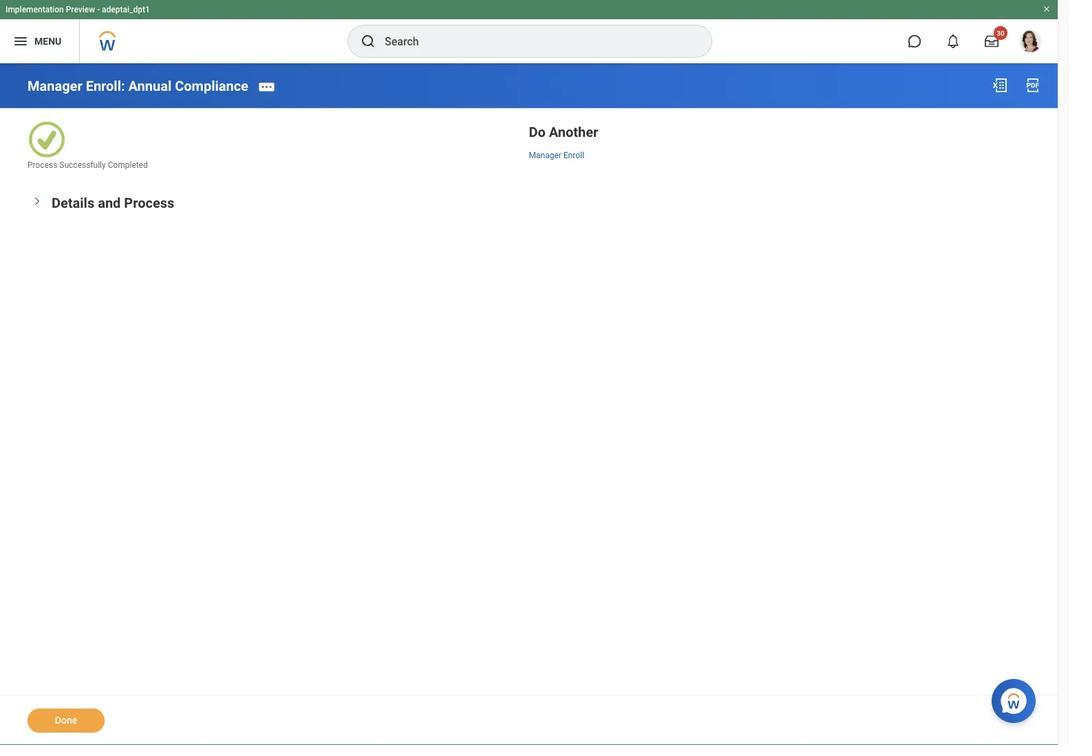Task type: vqa. For each thing, say whether or not it's contained in the screenshot.
9 AM
no



Task type: describe. For each thing, give the bounding box(es) containing it.
export to excel image
[[992, 77, 1009, 94]]

and
[[98, 195, 121, 211]]

manager enroll: annual compliance
[[28, 78, 249, 94]]

menu banner
[[0, 0, 1058, 63]]

manager for manager enroll
[[529, 151, 562, 161]]

completed
[[108, 161, 148, 170]]

manager enroll: annual compliance link
[[28, 78, 249, 94]]

implementation
[[6, 5, 64, 14]]

1 horizontal spatial process
[[124, 195, 174, 211]]

successfully
[[59, 161, 106, 170]]

details and process button
[[52, 195, 174, 211]]

manager for manager enroll: annual compliance
[[28, 78, 82, 94]]

preview
[[66, 5, 95, 14]]

compliance
[[175, 78, 249, 94]]

enroll:
[[86, 78, 125, 94]]

notifications large image
[[947, 34, 961, 48]]

implementation preview -   adeptai_dpt1
[[6, 5, 150, 14]]

inbox large image
[[985, 34, 999, 48]]

justify image
[[12, 33, 29, 50]]

do another
[[529, 124, 599, 140]]

do
[[529, 124, 546, 140]]

0 horizontal spatial process
[[28, 161, 57, 170]]

close environment banner image
[[1043, 5, 1051, 13]]

search image
[[360, 33, 377, 50]]

process successfully completed
[[28, 161, 148, 170]]



Task type: locate. For each thing, give the bounding box(es) containing it.
manager down 'menu'
[[28, 78, 82, 94]]

manager down the do
[[529, 151, 562, 161]]

process
[[28, 161, 57, 170], [124, 195, 174, 211]]

manager enroll
[[529, 151, 585, 161]]

main content containing manager enroll: annual compliance
[[0, 63, 1058, 746]]

Search Workday  search field
[[385, 26, 684, 56]]

process up chevron down "icon"
[[28, 161, 57, 170]]

30 button
[[977, 26, 1008, 56]]

chevron down image
[[32, 193, 42, 210]]

manager enroll link
[[529, 148, 585, 161]]

0 vertical spatial manager
[[28, 78, 82, 94]]

0 vertical spatial process
[[28, 161, 57, 170]]

30
[[997, 29, 1005, 37]]

view printable version (pdf) image
[[1025, 77, 1042, 94]]

done button
[[28, 709, 105, 733]]

done
[[55, 715, 77, 727]]

details
[[52, 195, 94, 211]]

-
[[97, 5, 100, 14]]

profile logan mcneil image
[[1020, 30, 1042, 55]]

process right and
[[124, 195, 174, 211]]

details and process
[[52, 195, 174, 211]]

1 vertical spatial process
[[124, 195, 174, 211]]

annual
[[128, 78, 172, 94]]

main content
[[0, 63, 1058, 746]]

1 vertical spatial manager
[[529, 151, 562, 161]]

enroll
[[564, 151, 585, 161]]

another
[[549, 124, 599, 140]]

manager
[[28, 78, 82, 94], [529, 151, 562, 161]]

0 horizontal spatial manager
[[28, 78, 82, 94]]

1 horizontal spatial manager
[[529, 151, 562, 161]]

adeptai_dpt1
[[102, 5, 150, 14]]

menu
[[34, 36, 61, 47]]

menu button
[[0, 19, 79, 63]]



